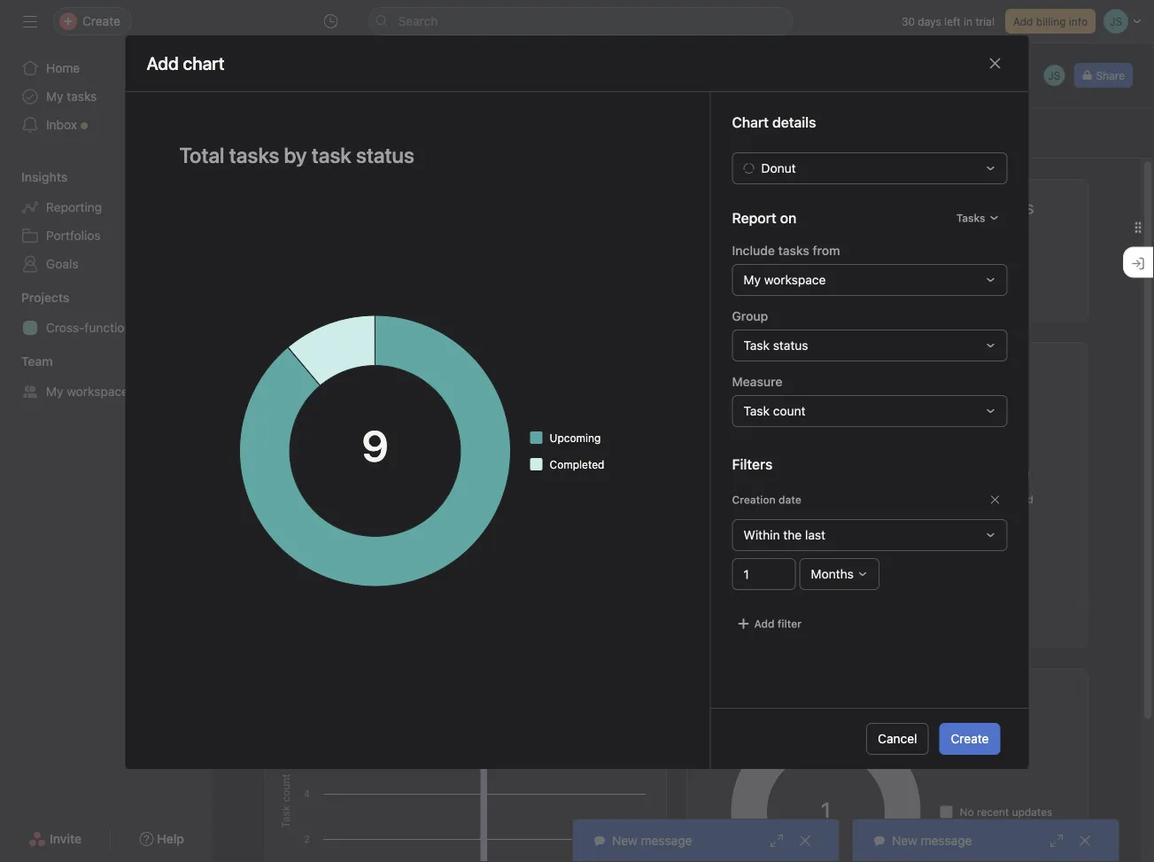 Task type: locate. For each thing, give the bounding box(es) containing it.
no filters
[[976, 292, 1025, 304]]

1 task from the top
[[744, 338, 770, 353]]

team
[[21, 354, 53, 369]]

insights element
[[0, 161, 213, 282]]

completed
[[550, 458, 605, 471], [979, 493, 1034, 506]]

insights button
[[0, 168, 68, 186]]

tasks inside global element
[[67, 89, 97, 104]]

by for projects
[[751, 682, 765, 697]]

0 horizontal spatial 1
[[721, 618, 726, 630]]

2 horizontal spatial tasks
[[957, 212, 986, 224]]

incomplete
[[277, 356, 343, 370]]

0 horizontal spatial expand new message image
[[770, 834, 784, 848]]

goals link
[[11, 250, 202, 278]]

status up completion
[[774, 338, 809, 353]]

creation
[[733, 494, 776, 506]]

this month
[[862, 356, 924, 370]]

tasks by completion status this month
[[699, 356, 924, 370]]

1 horizontal spatial 1
[[773, 292, 778, 304]]

0 horizontal spatial workspace
[[67, 384, 128, 399]]

0 vertical spatial filter
[[781, 292, 807, 304]]

first dashboard
[[319, 74, 440, 95]]

0 horizontal spatial tasks
[[67, 89, 97, 104]]

my down the include at the top of page
[[744, 273, 761, 287]]

0 vertical spatial tasks
[[957, 212, 986, 224]]

1 filter left filter at the bottom
[[721, 618, 755, 630]]

by up measure
[[736, 356, 750, 370]]

status
[[774, 338, 809, 353], [822, 356, 859, 370]]

tasks for tasks
[[957, 212, 986, 224]]

0 vertical spatial my workspace
[[744, 273, 826, 287]]

0 vertical spatial status
[[774, 338, 809, 353]]

workspace down cross-functional project plan link
[[67, 384, 128, 399]]

trial
[[976, 15, 995, 27]]

my
[[291, 74, 315, 95], [46, 89, 63, 104], [744, 273, 761, 287], [46, 384, 63, 399], [809, 618, 825, 630]]

tasks inside dropdown button
[[957, 212, 986, 224]]

tasks down home on the top left of page
[[67, 89, 97, 104]]

0 vertical spatial no
[[976, 292, 991, 304]]

0 vertical spatial by
[[736, 356, 750, 370]]

my up inbox
[[46, 89, 63, 104]]

info
[[1070, 15, 1088, 27]]

0 vertical spatial filters
[[993, 292, 1025, 304]]

reporting
[[46, 200, 102, 214]]

0 horizontal spatial status
[[774, 338, 809, 353]]

0 horizontal spatial projects
[[21, 290, 69, 305]]

1 vertical spatial tasks
[[699, 356, 733, 370]]

my down 'team'
[[46, 384, 63, 399]]

0
[[770, 229, 795, 279]]

1 filter down 0 button
[[773, 292, 807, 304]]

1 vertical spatial task
[[744, 404, 770, 418]]

my tasks
[[46, 89, 97, 104]]

tasks
[[67, 89, 97, 104], [779, 243, 810, 258], [346, 356, 377, 370]]

2 vertical spatial tasks
[[346, 356, 377, 370]]

0 vertical spatial add
[[1014, 15, 1034, 27]]

1 inside button
[[773, 292, 778, 304]]

2 horizontal spatial workspace
[[828, 618, 883, 630]]

tasks in my workspace
[[765, 618, 883, 630]]

1 down 0
[[773, 292, 778, 304]]

in
[[964, 15, 973, 27], [797, 618, 806, 630]]

1 horizontal spatial workspace
[[765, 273, 826, 287]]

by left project status
[[751, 682, 765, 697]]

tasks for incomplete
[[346, 356, 377, 370]]

my workspace up "1 filter" button
[[744, 273, 826, 287]]

1 vertical spatial completed
[[979, 493, 1034, 506]]

0 vertical spatial projects
[[21, 290, 69, 305]]

workspace up "1 filter" button
[[765, 273, 826, 287]]

projects down the add filter dropdown button
[[699, 682, 748, 697]]

0 vertical spatial 1 filter
[[773, 292, 807, 304]]

0 horizontal spatial 1 filter
[[721, 618, 755, 630]]

0 horizontal spatial no
[[961, 806, 975, 819]]

0 horizontal spatial in
[[797, 618, 806, 630]]

no filters button
[[957, 289, 1030, 307]]

search
[[398, 14, 438, 28]]

1 vertical spatial projects
[[699, 682, 748, 697]]

search list box
[[368, 7, 794, 35]]

2 vertical spatial tasks
[[765, 618, 794, 630]]

no for no filters
[[976, 292, 991, 304]]

0 vertical spatial tasks
[[67, 89, 97, 104]]

no inside 'button'
[[976, 292, 991, 304]]

show options image
[[449, 78, 463, 92]]

filters up creation
[[733, 456, 773, 473]]

creation date
[[733, 494, 802, 506]]

1 horizontal spatial filter
[[781, 292, 807, 304]]

tasks left "from"
[[779, 243, 810, 258]]

0 vertical spatial completed
[[550, 458, 605, 471]]

months button
[[800, 558, 880, 590]]

months
[[811, 567, 854, 581]]

tasks button
[[949, 206, 1008, 230]]

0 horizontal spatial close image
[[799, 834, 813, 848]]

projects up cross-
[[21, 290, 69, 305]]

task status button
[[733, 330, 1008, 362]]

my right filter at the bottom
[[809, 618, 825, 630]]

total tasks
[[952, 197, 1035, 218]]

filters inside 'button'
[[993, 292, 1025, 304]]

1 horizontal spatial in
[[964, 15, 973, 27]]

filters
[[993, 292, 1025, 304], [733, 456, 773, 473]]

1 vertical spatial upcoming
[[979, 467, 1031, 479]]

include tasks from
[[733, 243, 841, 258]]

task down group
[[744, 338, 770, 353]]

0 horizontal spatial upcoming
[[550, 432, 601, 444]]

days
[[919, 15, 942, 27]]

task for task count
[[744, 404, 770, 418]]

task inside dropdown button
[[744, 404, 770, 418]]

close image
[[989, 56, 1003, 70], [799, 834, 813, 848], [1079, 834, 1093, 848]]

add left billing
[[1014, 15, 1034, 27]]

completion
[[753, 356, 819, 370]]

1 horizontal spatial projects
[[699, 682, 748, 697]]

tasks
[[957, 212, 986, 224], [699, 356, 733, 370], [765, 618, 794, 630]]

no down 9
[[976, 292, 991, 304]]

filter down 0
[[781, 292, 807, 304]]

1 horizontal spatial filters
[[993, 292, 1025, 304]]

filters down 9
[[993, 292, 1025, 304]]

my workspace
[[744, 273, 826, 287], [46, 384, 128, 399]]

my workspace down 'team'
[[46, 384, 128, 399]]

search button
[[368, 7, 794, 35]]

left
[[945, 15, 961, 27]]

my right report image
[[291, 74, 315, 95]]

task down measure
[[744, 404, 770, 418]]

1 vertical spatial 1 filter
[[721, 618, 755, 630]]

1 vertical spatial by
[[751, 682, 765, 697]]

1 horizontal spatial expand new message image
[[1050, 834, 1065, 848]]

tasks for include
[[779, 243, 810, 258]]

0 horizontal spatial completed
[[550, 458, 605, 471]]

1 horizontal spatial new message
[[893, 834, 973, 848]]

overdue tasks
[[727, 197, 838, 218]]

functional
[[85, 320, 141, 335]]

projects inside "dropdown button"
[[21, 290, 69, 305]]

0 horizontal spatial new message
[[612, 834, 693, 848]]

0 vertical spatial in
[[964, 15, 973, 27]]

add inside dropdown button
[[755, 618, 775, 630]]

within
[[744, 528, 780, 542]]

tasks up 9
[[957, 212, 986, 224]]

2 task from the top
[[744, 404, 770, 418]]

0 horizontal spatial add
[[755, 618, 775, 630]]

30 days left in trial
[[902, 15, 995, 27]]

1 horizontal spatial upcoming
[[979, 467, 1031, 479]]

1 vertical spatial 1
[[721, 618, 726, 630]]

1 vertical spatial filters
[[733, 456, 773, 473]]

projects by project status
[[699, 682, 849, 697]]

1 horizontal spatial status
[[822, 356, 859, 370]]

share
[[1097, 69, 1126, 82]]

tasks left 'by project'
[[346, 356, 377, 370]]

filter left filter at the bottom
[[729, 618, 755, 630]]

0 horizontal spatial my workspace
[[46, 384, 128, 399]]

1 horizontal spatial tasks
[[346, 356, 377, 370]]

1 horizontal spatial no
[[976, 292, 991, 304]]

my workspace inside "link"
[[46, 384, 128, 399]]

by
[[736, 356, 750, 370], [751, 682, 765, 697]]

1 horizontal spatial tasks
[[765, 618, 794, 630]]

add filter
[[755, 618, 802, 630]]

cancel button
[[867, 723, 929, 755]]

within the last button
[[733, 519, 1008, 551]]

projects element
[[0, 282, 213, 346]]

0 vertical spatial task
[[744, 338, 770, 353]]

0 horizontal spatial filter
[[729, 618, 755, 630]]

1 vertical spatial workspace
[[67, 384, 128, 399]]

my workspace link
[[11, 378, 202, 406]]

0 horizontal spatial tasks
[[699, 356, 733, 370]]

no
[[976, 292, 991, 304], [961, 806, 975, 819]]

1 horizontal spatial by
[[751, 682, 765, 697]]

1 horizontal spatial 1 filter
[[773, 292, 807, 304]]

1 vertical spatial my workspace
[[46, 384, 128, 399]]

1 horizontal spatial completed
[[979, 493, 1034, 506]]

1 vertical spatial no
[[961, 806, 975, 819]]

1 filter
[[773, 292, 807, 304], [721, 618, 755, 630]]

add for add filter
[[755, 618, 775, 630]]

js button
[[1043, 63, 1068, 88]]

last
[[806, 528, 826, 542]]

0 horizontal spatial by
[[736, 356, 750, 370]]

2 horizontal spatial close image
[[1079, 834, 1093, 848]]

add left filter at the bottom
[[755, 618, 775, 630]]

add filter button
[[733, 612, 807, 636]]

1 vertical spatial add
[[755, 618, 775, 630]]

tasks up measure
[[699, 356, 733, 370]]

1 new message from the left
[[612, 834, 693, 848]]

no recent updates
[[961, 806, 1053, 819]]

inbox link
[[11, 111, 202, 139]]

new message for second expand new message image from the right
[[612, 834, 693, 848]]

task inside dropdown button
[[744, 338, 770, 353]]

0 vertical spatial workspace
[[765, 273, 826, 287]]

count
[[774, 404, 806, 418]]

None number field
[[733, 558, 796, 590]]

2 new message from the left
[[893, 834, 973, 848]]

1 left the add filter dropdown button
[[721, 618, 726, 630]]

no left recent
[[961, 806, 975, 819]]

1 horizontal spatial my workspace
[[744, 273, 826, 287]]

expand new message image
[[770, 834, 784, 848], [1050, 834, 1065, 848]]

1 vertical spatial in
[[797, 618, 806, 630]]

new message
[[612, 834, 693, 848], [893, 834, 973, 848]]

cross-functional project plan
[[46, 320, 213, 335]]

tasks up projects by project status
[[765, 618, 794, 630]]

1 vertical spatial status
[[822, 356, 859, 370]]

invite
[[50, 832, 82, 846]]

workspace inside dropdown button
[[765, 273, 826, 287]]

1 vertical spatial tasks
[[779, 243, 810, 258]]

tasks for tasks in my workspace
[[765, 618, 794, 630]]

workspace down "months" dropdown button at the right
[[828, 618, 883, 630]]

status left the this month
[[822, 356, 859, 370]]

1 horizontal spatial add
[[1014, 15, 1034, 27]]

by for tasks
[[736, 356, 750, 370]]

add billing info
[[1014, 15, 1088, 27]]

close image for second expand new message image from the right
[[799, 834, 813, 848]]

2 horizontal spatial tasks
[[779, 243, 810, 258]]

0 vertical spatial 1
[[773, 292, 778, 304]]

task
[[744, 338, 770, 353], [744, 404, 770, 418]]

add inside button
[[1014, 15, 1034, 27]]

tasks for tasks by completion status this month
[[699, 356, 733, 370]]



Task type: describe. For each thing, give the bounding box(es) containing it.
chart details
[[733, 114, 817, 131]]

date
[[779, 494, 802, 506]]

by project
[[381, 356, 440, 370]]

include
[[733, 243, 775, 258]]

2 vertical spatial workspace
[[828, 618, 883, 630]]

Total tasks by task status text field
[[168, 135, 668, 175]]

1 filter inside button
[[773, 292, 807, 304]]

group
[[733, 309, 769, 324]]

plan
[[188, 320, 213, 335]]

share button
[[1075, 63, 1134, 88]]

report image
[[245, 65, 266, 86]]

create button
[[940, 723, 1001, 755]]

my workspace button
[[733, 264, 1008, 296]]

invite button
[[17, 823, 93, 855]]

9 button
[[981, 229, 1007, 279]]

task count button
[[733, 395, 1008, 427]]

updates
[[1013, 806, 1053, 819]]

my inside my tasks link
[[46, 89, 63, 104]]

1 vertical spatial filter
[[729, 618, 755, 630]]

portfolios link
[[11, 222, 202, 250]]

1 filter button
[[754, 289, 811, 307]]

cross-
[[46, 320, 85, 335]]

project
[[145, 320, 185, 335]]

task status
[[744, 338, 809, 353]]

goals
[[46, 257, 79, 271]]

create
[[952, 732, 990, 746]]

teams element
[[0, 346, 213, 409]]

incomplete tasks by project
[[277, 356, 440, 370]]

no for no recent updates
[[961, 806, 975, 819]]

add billing info button
[[1006, 9, 1096, 34]]

from
[[813, 243, 841, 258]]

9
[[981, 229, 1007, 279]]

task count
[[744, 404, 806, 418]]

30
[[902, 15, 916, 27]]

0 button
[[770, 229, 795, 279]]

home link
[[11, 54, 202, 82]]

insights
[[21, 170, 68, 184]]

filter
[[778, 618, 802, 630]]

add chart
[[147, 53, 225, 74]]

portfolios
[[46, 228, 101, 243]]

recent
[[978, 806, 1010, 819]]

cross-functional project plan link
[[11, 314, 213, 342]]

my workspace inside dropdown button
[[744, 273, 826, 287]]

project status
[[768, 682, 849, 697]]

my inside my workspace dropdown button
[[744, 273, 761, 287]]

projects button
[[0, 289, 69, 307]]

billing
[[1037, 15, 1067, 27]]

cancel
[[879, 732, 918, 746]]

global element
[[0, 43, 213, 150]]

status inside dropdown button
[[774, 338, 809, 353]]

close image for 1st expand new message image from right
[[1079, 834, 1093, 848]]

tasks for my
[[67, 89, 97, 104]]

reporting link
[[11, 193, 202, 222]]

filter inside "1 filter" button
[[781, 292, 807, 304]]

2 expand new message image from the left
[[1050, 834, 1065, 848]]

team button
[[0, 353, 53, 370]]

home
[[46, 61, 80, 75]]

within the last
[[744, 528, 826, 542]]

my first dashboard
[[291, 74, 440, 95]]

my inside my workspace "link"
[[46, 384, 63, 399]]

js
[[1049, 69, 1061, 82]]

0 horizontal spatial filters
[[733, 456, 773, 473]]

my tasks link
[[11, 82, 202, 111]]

a button to remove the filter image
[[991, 495, 1001, 505]]

1 horizontal spatial close image
[[989, 56, 1003, 70]]

task for task status
[[744, 338, 770, 353]]

0 vertical spatial upcoming
[[550, 432, 601, 444]]

donut button
[[733, 152, 1008, 184]]

projects for projects
[[21, 290, 69, 305]]

new message for 1st expand new message image from right
[[893, 834, 973, 848]]

measure
[[733, 374, 783, 389]]

1 expand new message image from the left
[[770, 834, 784, 848]]

the
[[784, 528, 802, 542]]

projects for projects by project status
[[699, 682, 748, 697]]

donut
[[762, 161, 796, 175]]

inbox
[[46, 117, 77, 132]]

hide sidebar image
[[23, 14, 37, 28]]

workspace inside "link"
[[67, 384, 128, 399]]

report on
[[733, 210, 797, 226]]

add for add billing info
[[1014, 15, 1034, 27]]

add to starred image
[[474, 78, 488, 92]]



Task type: vqa. For each thing, say whether or not it's contained in the screenshot.


